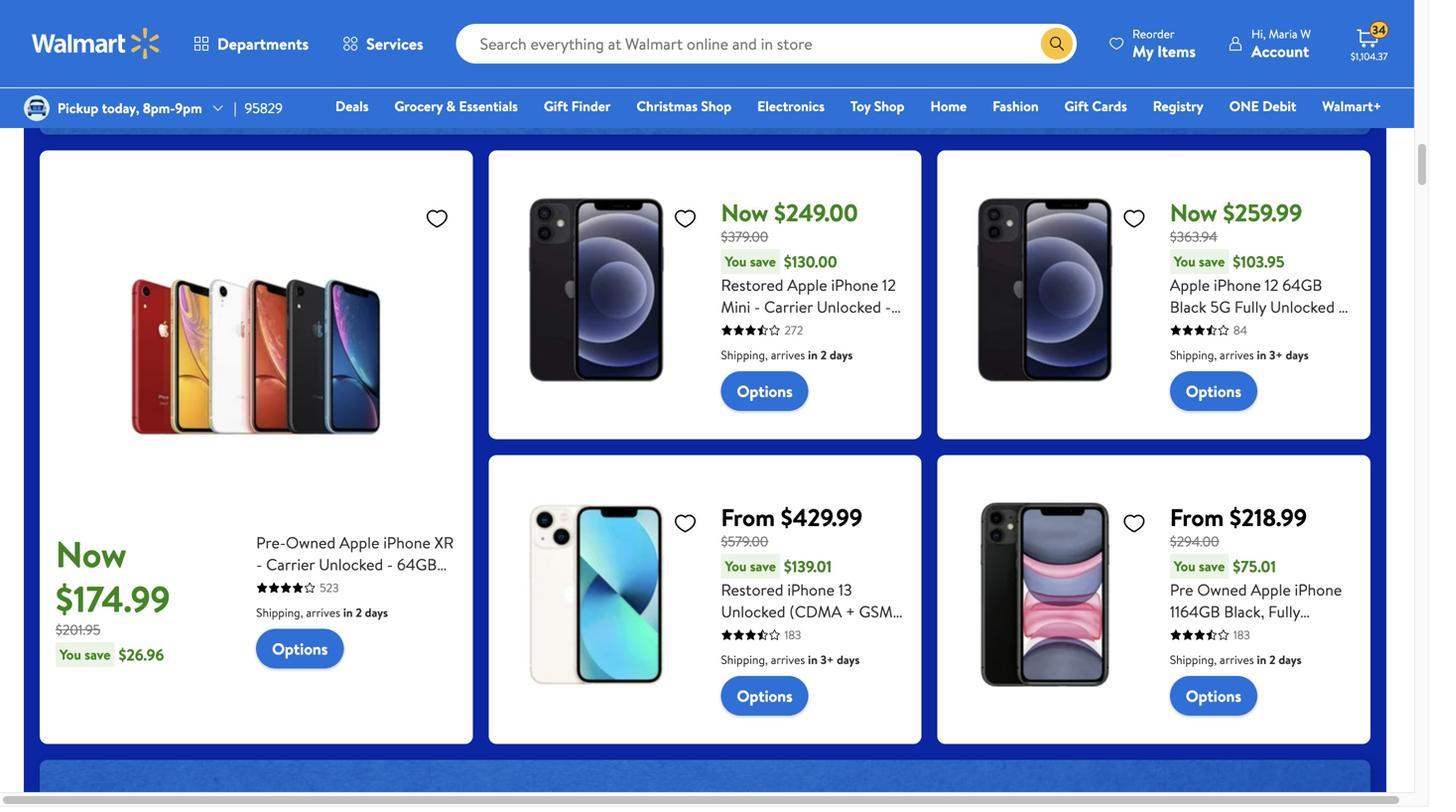 Task type: vqa. For each thing, say whether or not it's contained in the screenshot.
make within the The MMR vaccine is not currently available for online scheduling. To receive this vaccine, call your local pharmacy to make an appointment, or walk in today.
no



Task type: locate. For each thing, give the bounding box(es) containing it.
12
[[883, 274, 896, 296], [1266, 274, 1279, 296]]

0 horizontal spatial 183
[[785, 627, 802, 644]]

$130.00
[[784, 251, 838, 273]]

| 95829
[[234, 98, 283, 118]]

3+ down starlight
[[821, 651, 834, 668]]

fully inside the now $259.99 $363.94 you save $103.95 apple iphone 12 64gb black 5g fully unlocked a grade refurbished smartphone
[[1235, 296, 1267, 318]]

0 vertical spatial shipping, arrives in 3+ days
[[1171, 347, 1309, 364]]

0 horizontal spatial shop
[[701, 96, 732, 116]]

1 horizontal spatial fully
[[1269, 601, 1301, 623]]

options link down 523
[[256, 629, 344, 669]]

Walmart Site-Wide search field
[[456, 24, 1077, 64]]

unlocked
[[817, 296, 882, 318], [1271, 296, 1336, 318], [319, 554, 383, 576], [721, 601, 786, 623], [1171, 623, 1235, 645]]

registry link
[[1145, 95, 1213, 117]]

unlocked for from $218.99
[[1171, 623, 1235, 645]]

0 horizontal spatial now
[[56, 529, 127, 579]]

list
[[717, 84, 737, 106]]

from for from $218.99
[[1171, 501, 1225, 534]]

$174.99
[[56, 574, 170, 624]]

cards
[[1093, 96, 1128, 116]]

arrives for now $249.00
[[771, 347, 806, 364]]

unlocked inside the now $259.99 $363.94 you save $103.95 apple iphone 12 64gb black 5g fully unlocked a grade refurbished smartphone
[[1271, 296, 1336, 318]]

1 horizontal spatial black
[[769, 318, 806, 340]]

add to favorites list, pre owned apple iphone 1164gb black, fully unlocked (refurbished: fair) smartphone image
[[1123, 511, 1147, 536]]

gift left finder on the left top of the page
[[544, 96, 568, 116]]

unlocked down "$130.00"
[[817, 296, 882, 318]]

0 horizontal spatial 64gb
[[397, 554, 437, 576]]

1 vertical spatial 3+
[[821, 651, 834, 668]]

now $174.99 $201.95 you save $26.96
[[56, 529, 170, 666]]

1 12 from the left
[[883, 274, 896, 296]]

shipping, arrives in 3+ days down 84
[[1171, 347, 1309, 364]]

iphone inside the now $259.99 $363.94 you save $103.95 apple iphone 12 64gb black 5g fully unlocked a grade refurbished smartphone
[[1214, 274, 1262, 296]]

0 vertical spatial fully
[[1235, 296, 1267, 318]]

one
[[1230, 96, 1260, 116]]

save for $259.99
[[1200, 252, 1226, 271]]

2
[[821, 347, 827, 364], [356, 604, 362, 621], [1270, 651, 1276, 668]]

2 from from the left
[[1171, 501, 1225, 534]]

unlocked for now $249.00
[[817, 296, 882, 318]]

$294.00
[[1171, 532, 1220, 551]]

save inside now $174.99 $201.95 you save $26.96
[[85, 645, 111, 664]]

you for $218.99
[[1175, 557, 1196, 576]]

owned up 523
[[286, 532, 336, 554]]

you inside now $174.99 $201.95 you save $26.96
[[60, 645, 81, 664]]

1 horizontal spatial 183
[[1234, 627, 1251, 644]]

from inside from $218.99 $294.00 you save $75.01 pre owned apple iphone 1164gb black, fully unlocked (refurbished: fair) smartphone
[[1171, 501, 1225, 534]]

$1,104.37
[[1351, 50, 1389, 63]]

save inside the now $259.99 $363.94 you save $103.95 apple iphone 12 64gb black 5g fully unlocked a grade refurbished smartphone
[[1200, 252, 1226, 271]]

64gb for owned
[[397, 554, 437, 576]]

apple inside from $218.99 $294.00 you save $75.01 pre owned apple iphone 1164gb black, fully unlocked (refurbished: fair) smartphone
[[1252, 579, 1292, 601]]

gift
[[544, 96, 568, 116], [1065, 96, 1089, 116]]

options link down 128gb
[[721, 676, 809, 716]]

gift inside gift finder link
[[544, 96, 568, 116]]

0 horizontal spatial from
[[721, 501, 775, 534]]

from right add to favorites list, pre owned apple iphone 1164gb black, fully unlocked (refurbished: fair) smartphone image on the right bottom of page
[[1171, 501, 1225, 534]]

0 vertical spatial 2
[[821, 347, 827, 364]]

(refurbished: inside pre-owned apple iphone xr - carrier unlocked - 64gb black (refurbished: good)
[[297, 576, 390, 597]]

black
[[1171, 296, 1207, 318], [769, 318, 806, 340], [256, 576, 293, 597]]

0 horizontal spatial (refurbished:
[[297, 576, 390, 597]]

one debit
[[1230, 96, 1297, 116]]

now inside the now $259.99 $363.94 you save $103.95 apple iphone 12 64gb black 5g fully unlocked a grade refurbished smartphone
[[1171, 196, 1218, 229]]

fully for $259.99
[[1235, 296, 1267, 318]]

options down grade
[[1186, 380, 1242, 402]]

1 horizontal spatial owned
[[1198, 579, 1248, 601]]

unlocked down pre
[[1171, 623, 1235, 645]]

2 horizontal spatial 2
[[1270, 651, 1276, 668]]

iphone right black,
[[1295, 579, 1343, 601]]

you down $579.00 at the right
[[725, 557, 747, 576]]

add to favorites list, pre-owned apple iphone xr  - carrier unlocked - 64gb black (refurbished: good) image
[[425, 206, 449, 231]]

toy shop link
[[842, 95, 914, 117]]

fully right black,
[[1269, 601, 1301, 623]]

black inside now $249.00 $379.00 you save $130.00 restored apple iphone 12 mini - carrier unlocked - 64 gb black (refurbished)
[[769, 318, 806, 340]]

0 horizontal spatial 3+
[[821, 651, 834, 668]]

shipping, down grade
[[1171, 347, 1218, 364]]

9pm
[[175, 98, 202, 118]]

now up $201.95
[[56, 529, 127, 579]]

1 from from the left
[[721, 501, 775, 534]]

$139.01
[[784, 556, 832, 578]]

iphone down "$130.00"
[[832, 274, 879, 296]]

5g
[[1211, 296, 1231, 318]]

to left list
[[698, 84, 713, 106]]

arrives down 84
[[1220, 347, 1255, 364]]

save down $294.00
[[1200, 557, 1226, 576]]

3+ for from $429.99
[[821, 651, 834, 668]]

now right add to favorites list, apple iphone 12 64gb black 5g fully unlocked a grade refurbished smartphone image
[[1171, 196, 1218, 229]]

1 horizontal spatial 2
[[821, 347, 827, 364]]

shipping, down pre-
[[256, 604, 303, 621]]

smartphone down black,
[[1205, 645, 1289, 666]]

2 restored from the top
[[721, 579, 784, 601]]

2 right fair)
[[1270, 651, 1276, 668]]

2 183 from the left
[[1234, 627, 1251, 644]]

1 gift from the left
[[544, 96, 568, 116]]

you for $249.00
[[725, 252, 747, 271]]

from
[[721, 501, 775, 534], [1171, 501, 1225, 534]]

2 for from $218.99
[[1270, 651, 1276, 668]]

options for from $429.99
[[737, 685, 793, 707]]

0 horizontal spatial 2
[[356, 604, 362, 621]]

your
[[758, 35, 792, 60]]

pickup today, 8pm-9pm
[[58, 98, 202, 118]]

fully
[[1235, 296, 1267, 318], [1269, 601, 1301, 623]]

save inside from $218.99 $294.00 you save $75.01 pre owned apple iphone 1164gb black, fully unlocked (refurbished: fair) smartphone
[[1200, 557, 1226, 576]]

183 for $429.99
[[785, 627, 802, 644]]

gift left cards
[[1065, 96, 1089, 116]]

2 horizontal spatial black
[[1171, 296, 1207, 318]]

now inside now $174.99 $201.95 you save $26.96
[[56, 529, 127, 579]]

(refurbished) inside now $249.00 $379.00 you save $130.00 restored apple iphone 12 mini - carrier unlocked - 64 gb black (refurbished)
[[810, 318, 903, 340]]

1164gb
[[1171, 601, 1221, 623]]

christmas
[[637, 96, 698, 116]]

departments button
[[177, 20, 326, 68]]

pre-owned apple iphone xr - carrier unlocked - 64gb black (refurbished: good)
[[256, 532, 454, 597]]

one debit link
[[1221, 95, 1306, 117]]

you for $174.99
[[60, 645, 81, 664]]

you inside from $218.99 $294.00 you save $75.01 pre owned apple iphone 1164gb black, fully unlocked (refurbished: fair) smartphone
[[1175, 557, 1196, 576]]

iphone inside from $218.99 $294.00 you save $75.01 pre owned apple iphone 1164gb black, fully unlocked (refurbished: fair) smartphone
[[1295, 579, 1343, 601]]

owned down $75.01
[[1198, 579, 1248, 601]]

heart items to add to your list.
[[588, 35, 823, 60]]

(refurbished) down (cdma
[[721, 645, 815, 666]]

restored inside "from $429.99 $579.00 you save $139.01 restored iphone 13 unlocked (cdma + gsm) 128gb starlight (refurbished)"
[[721, 579, 784, 601]]

arrives for now $259.99
[[1220, 347, 1255, 364]]

iphone down $103.95
[[1214, 274, 1262, 296]]

0 vertical spatial (refurbished)
[[810, 318, 903, 340]]

183 down black,
[[1234, 627, 1251, 644]]

0 horizontal spatial shipping, arrives in 3+ days
[[721, 651, 860, 668]]

now for $259.99
[[1171, 196, 1218, 229]]

1 horizontal spatial shipping, arrives in 3+ days
[[1171, 347, 1309, 364]]

now $249.00 $379.00 you save $130.00 restored apple iphone 12 mini - carrier unlocked - 64 gb black (refurbished)
[[721, 196, 903, 340]]

2 shop from the left
[[875, 96, 905, 116]]

2 gift from the left
[[1065, 96, 1089, 116]]

now for $174.99
[[56, 529, 127, 579]]

now
[[721, 196, 769, 229], [1171, 196, 1218, 229], [56, 529, 127, 579]]

apple down $75.01
[[1252, 579, 1292, 601]]

to inside go to list button
[[698, 84, 713, 106]]

save down $379.00
[[750, 252, 776, 271]]

black inside pre-owned apple iphone xr - carrier unlocked - 64gb black (refurbished: good)
[[256, 576, 293, 597]]

1 vertical spatial restored
[[721, 579, 784, 601]]

in down black,
[[1258, 651, 1267, 668]]

0 horizontal spatial owned
[[286, 532, 336, 554]]

black inside the now $259.99 $363.94 you save $103.95 apple iphone 12 64gb black 5g fully unlocked a grade refurbished smartphone
[[1171, 296, 1207, 318]]

0 horizontal spatial fully
[[1235, 296, 1267, 318]]

from inside "from $429.99 $579.00 you save $139.01 restored iphone 13 unlocked (cdma + gsm) 128gb starlight (refurbished)"
[[721, 501, 775, 534]]

apple down "$130.00"
[[788, 274, 828, 296]]

unlocked inside "from $429.99 $579.00 you save $139.01 restored iphone 13 unlocked (cdma + gsm) 128gb starlight (refurbished)"
[[721, 601, 786, 623]]

add
[[705, 35, 733, 60]]

apple left 5g
[[1171, 274, 1211, 296]]

unlocked inside now $249.00 $379.00 you save $130.00 restored apple iphone 12 mini - carrier unlocked - 64 gb black (refurbished)
[[817, 296, 882, 318]]

add to favorites list, restored apple iphone 12 mini - carrier unlocked - 64 gb black (refurbished) image
[[674, 206, 698, 231]]

maria
[[1269, 25, 1298, 42]]

options link
[[721, 371, 809, 411], [1171, 371, 1258, 411], [256, 629, 344, 669], [721, 676, 809, 716], [1171, 676, 1258, 716]]

1 vertical spatial 64gb
[[397, 554, 437, 576]]

0 vertical spatial smartphone
[[1171, 340, 1255, 362]]

from right add to favorites list, restored iphone 13 unlocked (cdma + gsm) 128gb starlight (refurbished) icon
[[721, 501, 775, 534]]

1 horizontal spatial from
[[1171, 501, 1225, 534]]

fully up 84
[[1235, 296, 1267, 318]]

now $259.99 $363.94 you save $103.95 apple iphone 12 64gb black 5g fully unlocked a grade refurbished smartphone
[[1171, 196, 1350, 362]]

options down fair)
[[1186, 685, 1242, 707]]

shipping, arrives in 2 days down 272
[[721, 347, 853, 364]]

shipping, arrives in 3+ days for $429.99
[[721, 651, 860, 668]]

0 horizontal spatial gift
[[544, 96, 568, 116]]

2 vertical spatial shipping, arrives in 2 days
[[1171, 651, 1302, 668]]

arrives
[[771, 347, 806, 364], [1220, 347, 1255, 364], [306, 604, 341, 621], [771, 651, 806, 668], [1220, 651, 1255, 668]]

owned inside from $218.99 $294.00 you save $75.01 pre owned apple iphone 1164gb black, fully unlocked (refurbished: fair) smartphone
[[1198, 579, 1248, 601]]

2 for now $249.00
[[821, 347, 827, 364]]

save for $174.99
[[85, 645, 111, 664]]

arrives down black,
[[1220, 651, 1255, 668]]

gift inside gift cards link
[[1065, 96, 1089, 116]]

restored up 128gb
[[721, 579, 784, 601]]

3+ down refurbished
[[1270, 347, 1283, 364]]

1 vertical spatial smartphone
[[1205, 645, 1289, 666]]

unlocked left a
[[1271, 296, 1336, 318]]

 image
[[24, 95, 50, 121]]

0 vertical spatial 64gb
[[1283, 274, 1323, 296]]

arrives down starlight
[[771, 651, 806, 668]]

0 vertical spatial carrier
[[765, 296, 813, 318]]

toy
[[851, 96, 871, 116]]

$218.99
[[1230, 501, 1308, 534]]

fully for $218.99
[[1269, 601, 1301, 623]]

gift for gift cards
[[1065, 96, 1089, 116]]

from for from $429.99
[[721, 501, 775, 534]]

you down $201.95
[[60, 645, 81, 664]]

you inside the now $259.99 $363.94 you save $103.95 apple iphone 12 64gb black 5g fully unlocked a grade refurbished smartphone
[[1175, 252, 1196, 271]]

1 vertical spatial (refurbished:
[[1239, 623, 1332, 645]]

today,
[[102, 98, 139, 118]]

save inside "from $429.99 $579.00 you save $139.01 restored iphone 13 unlocked (cdma + gsm) 128gb starlight (refurbished)"
[[750, 557, 776, 576]]

64gb inside pre-owned apple iphone xr - carrier unlocked - 64gb black (refurbished: good)
[[397, 554, 437, 576]]

1 vertical spatial carrier
[[266, 554, 315, 576]]

save
[[750, 252, 776, 271], [1200, 252, 1226, 271], [750, 557, 776, 576], [1200, 557, 1226, 576], [85, 645, 111, 664]]

restored up the gb
[[721, 274, 784, 296]]

in down starlight
[[808, 651, 818, 668]]

apple inside the now $259.99 $363.94 you save $103.95 apple iphone 12 64gb black 5g fully unlocked a grade refurbished smartphone
[[1171, 274, 1211, 296]]

iphone down $139.01 at the bottom of the page
[[788, 579, 835, 601]]

fashion
[[993, 96, 1039, 116]]

gb
[[744, 318, 765, 340]]

1 horizontal spatial shipping, arrives in 2 days
[[721, 347, 853, 364]]

64gb inside the now $259.99 $363.94 you save $103.95 apple iphone 12 64gb black 5g fully unlocked a grade refurbished smartphone
[[1283, 274, 1323, 296]]

restored inside now $249.00 $379.00 you save $130.00 restored apple iphone 12 mini - carrier unlocked - 64 gb black (refurbished)
[[721, 274, 784, 296]]

0 vertical spatial shipping, arrives in 2 days
[[721, 347, 853, 364]]

(refurbished: down $75.01
[[1239, 623, 1332, 645]]

&
[[446, 96, 456, 116]]

arrives for from $429.99
[[771, 651, 806, 668]]

0 vertical spatial (refurbished:
[[297, 576, 390, 597]]

0 horizontal spatial 12
[[883, 274, 896, 296]]

1 horizontal spatial (refurbished:
[[1239, 623, 1332, 645]]

shipping, down 1164gb
[[1171, 651, 1218, 668]]

in down now $249.00 $379.00 you save $130.00 restored apple iphone 12 mini - carrier unlocked - 64 gb black (refurbished) on the right top of page
[[808, 347, 818, 364]]

0 horizontal spatial shipping, arrives in 2 days
[[256, 604, 388, 621]]

options down 128gb
[[737, 685, 793, 707]]

arrives down 272
[[771, 347, 806, 364]]

essentials
[[459, 96, 518, 116]]

1 shop from the left
[[701, 96, 732, 116]]

95829
[[245, 98, 283, 118]]

apple
[[788, 274, 828, 296], [1171, 274, 1211, 296], [340, 532, 380, 554], [1252, 579, 1292, 601]]

in for now $259.99
[[1258, 347, 1267, 364]]

shipping, arrives in 2 days down 523
[[256, 604, 388, 621]]

black left 5g
[[1171, 296, 1207, 318]]

go to list
[[674, 84, 737, 106]]

you inside "from $429.99 $579.00 you save $139.01 restored iphone 13 unlocked (cdma + gsm) 128gb starlight (refurbished)"
[[725, 557, 747, 576]]

(refurbished: left good)
[[297, 576, 390, 597]]

iphone left 'xr'
[[383, 532, 431, 554]]

2 vertical spatial 2
[[1270, 651, 1276, 668]]

523
[[320, 579, 339, 596]]

iphone inside now $249.00 $379.00 you save $130.00 restored apple iphone 12 mini - carrier unlocked - 64 gb black (refurbished)
[[832, 274, 879, 296]]

0 horizontal spatial black
[[256, 576, 293, 597]]

unlocked left (cdma
[[721, 601, 786, 623]]

in for from $429.99
[[808, 651, 818, 668]]

to
[[684, 35, 700, 60], [737, 35, 753, 60], [698, 84, 713, 106]]

apple left 'xr'
[[340, 532, 380, 554]]

grocery & essentials
[[395, 96, 518, 116]]

black down pre-
[[256, 576, 293, 597]]

1 vertical spatial shipping, arrives in 3+ days
[[721, 651, 860, 668]]

183 down (cdma
[[785, 627, 802, 644]]

options down the gb
[[737, 380, 793, 402]]

unlocked inside from $218.99 $294.00 you save $75.01 pre owned apple iphone 1164gb black, fully unlocked (refurbished: fair) smartphone
[[1171, 623, 1235, 645]]

black right the gb
[[769, 318, 806, 340]]

1 horizontal spatial 3+
[[1270, 347, 1283, 364]]

days for from $429.99
[[837, 651, 860, 668]]

arrives down 523
[[306, 604, 341, 621]]

now right add to favorites list, restored apple iphone 12 mini - carrier unlocked - 64 gb black (refurbished) image
[[721, 196, 769, 229]]

gsm)
[[860, 601, 899, 623]]

1 183 from the left
[[785, 627, 802, 644]]

1 horizontal spatial shop
[[875, 96, 905, 116]]

you down $379.00
[[725, 252, 747, 271]]

days
[[830, 347, 853, 364], [1286, 347, 1309, 364], [365, 604, 388, 621], [837, 651, 860, 668], [1279, 651, 1302, 668]]

1 vertical spatial owned
[[1198, 579, 1248, 601]]

2 down pre-owned apple iphone xr - carrier unlocked - 64gb black (refurbished: good) at the left bottom of page
[[356, 604, 362, 621]]

1 vertical spatial fully
[[1269, 601, 1301, 623]]

now inside now $249.00 $379.00 you save $130.00 restored apple iphone 12 mini - carrier unlocked - 64 gb black (refurbished)
[[721, 196, 769, 229]]

you down $363.94
[[1175, 252, 1196, 271]]

options link down the gb
[[721, 371, 809, 411]]

84
[[1234, 322, 1248, 339]]

0 vertical spatial restored
[[721, 274, 784, 296]]

0 vertical spatial 3+
[[1270, 347, 1283, 364]]

2 12 from the left
[[1266, 274, 1279, 296]]

1 restored from the top
[[721, 274, 784, 296]]

shipping,
[[721, 347, 768, 364], [1171, 347, 1218, 364], [256, 604, 303, 621], [721, 651, 768, 668], [1171, 651, 1218, 668]]

0 horizontal spatial carrier
[[266, 554, 315, 576]]

1 vertical spatial shipping, arrives in 2 days
[[256, 604, 388, 621]]

fully inside from $218.99 $294.00 you save $75.01 pre owned apple iphone 1164gb black, fully unlocked (refurbished: fair) smartphone
[[1269, 601, 1301, 623]]

shop
[[701, 96, 732, 116], [875, 96, 905, 116]]

options link down fair)
[[1171, 676, 1258, 716]]

you inside now $249.00 $379.00 you save $130.00 restored apple iphone 12 mini - carrier unlocked - 64 gb black (refurbished)
[[725, 252, 747, 271]]

2 down now $249.00 $379.00 you save $130.00 restored apple iphone 12 mini - carrier unlocked - 64 gb black (refurbished) on the right top of page
[[821, 347, 827, 364]]

you
[[725, 252, 747, 271], [1175, 252, 1196, 271], [725, 557, 747, 576], [1175, 557, 1196, 576], [60, 645, 81, 664]]

owned
[[286, 532, 336, 554], [1198, 579, 1248, 601]]

finder
[[572, 96, 611, 116]]

save down $579.00 at the right
[[750, 557, 776, 576]]

1 horizontal spatial gift
[[1065, 96, 1089, 116]]

1 vertical spatial (refurbished)
[[721, 645, 815, 666]]

you for $429.99
[[725, 557, 747, 576]]

shipping, arrives in 3+ days down starlight
[[721, 651, 860, 668]]

(refurbished) right 272
[[810, 318, 903, 340]]

save inside now $249.00 $379.00 you save $130.00 restored apple iphone 12 mini - carrier unlocked - 64 gb black (refurbished)
[[750, 252, 776, 271]]

shipping, down the gb
[[721, 347, 768, 364]]

you up pre
[[1175, 557, 1196, 576]]

1 horizontal spatial 64gb
[[1283, 274, 1323, 296]]

smartphone down 84
[[1171, 340, 1255, 362]]

shop for christmas shop
[[701, 96, 732, 116]]

shipping, for from $218.99
[[1171, 651, 1218, 668]]

save down $201.95
[[85, 645, 111, 664]]

apple inside pre-owned apple iphone xr - carrier unlocked - 64gb black (refurbished: good)
[[340, 532, 380, 554]]

(refurbished:
[[297, 576, 390, 597], [1239, 623, 1332, 645]]

items
[[637, 35, 680, 60]]

you for $259.99
[[1175, 252, 1196, 271]]

128gb
[[721, 623, 766, 645]]

reorder
[[1133, 25, 1175, 42]]

from $218.99 $294.00 you save $75.01 pre owned apple iphone 1164gb black, fully unlocked (refurbished: fair) smartphone
[[1171, 501, 1343, 666]]

save down $363.94
[[1200, 252, 1226, 271]]

1 horizontal spatial now
[[721, 196, 769, 229]]

days for now $249.00
[[830, 347, 853, 364]]

1 horizontal spatial carrier
[[765, 296, 813, 318]]

1 horizontal spatial 12
[[1266, 274, 1279, 296]]

xr
[[435, 532, 454, 554]]

shipping, down 128gb
[[721, 651, 768, 668]]

in down refurbished
[[1258, 347, 1267, 364]]

restored for now
[[721, 274, 784, 296]]

pre
[[1171, 579, 1194, 601]]

options link down grade
[[1171, 371, 1258, 411]]

shipping, arrives in 2 days down black,
[[1171, 651, 1302, 668]]

fair)
[[1171, 645, 1201, 666]]

2 horizontal spatial shipping, arrives in 2 days
[[1171, 651, 1302, 668]]

unlocked up 523
[[319, 554, 383, 576]]

in for now $249.00
[[808, 347, 818, 364]]

0 vertical spatial owned
[[286, 532, 336, 554]]

2 horizontal spatial now
[[1171, 196, 1218, 229]]



Task type: describe. For each thing, give the bounding box(es) containing it.
unlocked inside pre-owned apple iphone xr - carrier unlocked - 64gb black (refurbished: good)
[[319, 554, 383, 576]]

iphone inside pre-owned apple iphone xr - carrier unlocked - 64gb black (refurbished: good)
[[383, 532, 431, 554]]

smartphone inside from $218.99 $294.00 you save $75.01 pre owned apple iphone 1164gb black, fully unlocked (refurbished: fair) smartphone
[[1205, 645, 1289, 666]]

options link for now $249.00
[[721, 371, 809, 411]]

days for now $259.99
[[1286, 347, 1309, 364]]

shipping, arrives in 3+ days for $259.99
[[1171, 347, 1309, 364]]

(refurbished) inside "from $429.99 $579.00 you save $139.01 restored iphone 13 unlocked (cdma + gsm) 128gb starlight (refurbished)"
[[721, 645, 815, 666]]

debit
[[1263, 96, 1297, 116]]

arrives for from $218.99
[[1220, 651, 1255, 668]]

gift finder
[[544, 96, 611, 116]]

12 inside the now $259.99 $363.94 you save $103.95 apple iphone 12 64gb black 5g fully unlocked a grade refurbished smartphone
[[1266, 274, 1279, 296]]

now for $249.00
[[721, 196, 769, 229]]

shipping, for now $249.00
[[721, 347, 768, 364]]

Search search field
[[456, 24, 1077, 64]]

smartphone inside the now $259.99 $363.94 you save $103.95 apple iphone 12 64gb black 5g fully unlocked a grade refurbished smartphone
[[1171, 340, 1255, 362]]

add to favorites list, restored iphone 13 unlocked (cdma + gsm) 128gb starlight (refurbished) image
[[674, 511, 698, 536]]

options link for from $429.99
[[721, 676, 809, 716]]

from $429.99 $579.00 you save $139.01 restored iphone 13 unlocked (cdma + gsm) 128gb starlight (refurbished)
[[721, 501, 899, 666]]

black,
[[1225, 601, 1265, 623]]

save for $249.00
[[750, 252, 776, 271]]

carrier inside now $249.00 $379.00 you save $130.00 restored apple iphone 12 mini - carrier unlocked - 64 gb black (refurbished)
[[765, 296, 813, 318]]

my
[[1133, 40, 1154, 62]]

3+ for now $259.99
[[1270, 347, 1283, 364]]

departments
[[217, 33, 309, 55]]

in down pre-owned apple iphone xr - carrier unlocked - 64gb black (refurbished: good) at the left bottom of page
[[343, 604, 353, 621]]

options link for from $218.99
[[1171, 676, 1258, 716]]

account
[[1252, 40, 1310, 62]]

reorder my items
[[1133, 25, 1197, 62]]

save for $218.99
[[1200, 557, 1226, 576]]

options down 523
[[272, 638, 328, 660]]

272
[[785, 322, 804, 339]]

$259.99
[[1224, 196, 1303, 229]]

iphone inside "from $429.99 $579.00 you save $139.01 restored iphone 13 unlocked (cdma + gsm) 128gb starlight (refurbished)"
[[788, 579, 835, 601]]

walmart+ link
[[1314, 95, 1391, 117]]

mini
[[721, 296, 751, 318]]

days for from $218.99
[[1279, 651, 1302, 668]]

black for owned
[[256, 576, 293, 597]]

(refurbished: inside from $218.99 $294.00 you save $75.01 pre owned apple iphone 1164gb black, fully unlocked (refurbished: fair) smartphone
[[1239, 623, 1332, 645]]

registry
[[1154, 96, 1204, 116]]

$379.00
[[721, 227, 769, 246]]

options for now $259.99
[[1186, 380, 1242, 402]]

services button
[[326, 20, 441, 68]]

in for from $218.99
[[1258, 651, 1267, 668]]

w
[[1301, 25, 1312, 42]]

good)
[[393, 576, 437, 597]]

grade
[[1171, 318, 1213, 340]]

+
[[846, 601, 856, 623]]

shipping, for from $429.99
[[721, 651, 768, 668]]

$579.00
[[721, 532, 769, 551]]

options for now $249.00
[[737, 380, 793, 402]]

$249.00
[[775, 196, 859, 229]]

add to favorites list, apple iphone 12 64gb black 5g fully unlocked a grade refurbished smartphone image
[[1123, 206, 1147, 231]]

shop for toy shop
[[875, 96, 905, 116]]

search icon image
[[1050, 36, 1066, 52]]

toy shop
[[851, 96, 905, 116]]

|
[[234, 98, 237, 118]]

save for $429.99
[[750, 557, 776, 576]]

12 inside now $249.00 $379.00 you save $130.00 restored apple iphone 12 mini - carrier unlocked - 64 gb black (refurbished)
[[883, 274, 896, 296]]

heart
[[588, 35, 633, 60]]

64
[[721, 318, 740, 340]]

electronics
[[758, 96, 825, 116]]

shipping, for now $259.99
[[1171, 347, 1218, 364]]

64gb for $259.99
[[1283, 274, 1323, 296]]

deals link
[[327, 95, 378, 117]]

walmart+
[[1323, 96, 1382, 116]]

$103.95
[[1234, 251, 1285, 273]]

walmart image
[[32, 28, 161, 60]]

black for $259.99
[[1171, 296, 1207, 318]]

fashion link
[[984, 95, 1048, 117]]

refurbished
[[1216, 318, 1300, 340]]

pre-
[[256, 532, 286, 554]]

services
[[366, 33, 424, 55]]

grocery
[[395, 96, 443, 116]]

8pm-
[[143, 98, 175, 118]]

go
[[674, 84, 695, 106]]

restored for from
[[721, 579, 784, 601]]

items
[[1158, 40, 1197, 62]]

$26.96
[[119, 644, 164, 666]]

christmas shop
[[637, 96, 732, 116]]

carrier inside pre-owned apple iphone xr - carrier unlocked - 64gb black (refurbished: good)
[[266, 554, 315, 576]]

13
[[839, 579, 853, 601]]

183 for $218.99
[[1234, 627, 1251, 644]]

home
[[931, 96, 967, 116]]

go to list button
[[658, 79, 753, 111]]

(cdma
[[790, 601, 842, 623]]

$429.99
[[781, 501, 863, 534]]

hi, maria w account
[[1252, 25, 1312, 62]]

$75.01
[[1234, 556, 1277, 578]]

gift finder link
[[535, 95, 620, 117]]

home link
[[922, 95, 976, 117]]

shipping, arrives in 2 days for now
[[721, 347, 853, 364]]

$201.95
[[56, 620, 101, 640]]

starlight
[[769, 623, 828, 645]]

gift cards link
[[1056, 95, 1137, 117]]

gift for gift finder
[[544, 96, 568, 116]]

to right add
[[737, 35, 753, 60]]

list.
[[797, 35, 823, 60]]

hi,
[[1252, 25, 1267, 42]]

unlocked for now $259.99
[[1271, 296, 1336, 318]]

gift cards
[[1065, 96, 1128, 116]]

shipping, arrives in 2 days for from
[[1171, 651, 1302, 668]]

apple inside now $249.00 $379.00 you save $130.00 restored apple iphone 12 mini - carrier unlocked - 64 gb black (refurbished)
[[788, 274, 828, 296]]

options for from $218.99
[[1186, 685, 1242, 707]]

deals
[[336, 96, 369, 116]]

$363.94
[[1171, 227, 1218, 246]]

owned inside pre-owned apple iphone xr - carrier unlocked - 64gb black (refurbished: good)
[[286, 532, 336, 554]]

1 vertical spatial 2
[[356, 604, 362, 621]]

options link for now $259.99
[[1171, 371, 1258, 411]]

christmas shop link
[[628, 95, 741, 117]]

a
[[1339, 296, 1350, 318]]

34
[[1373, 22, 1387, 38]]

to left add
[[684, 35, 700, 60]]



